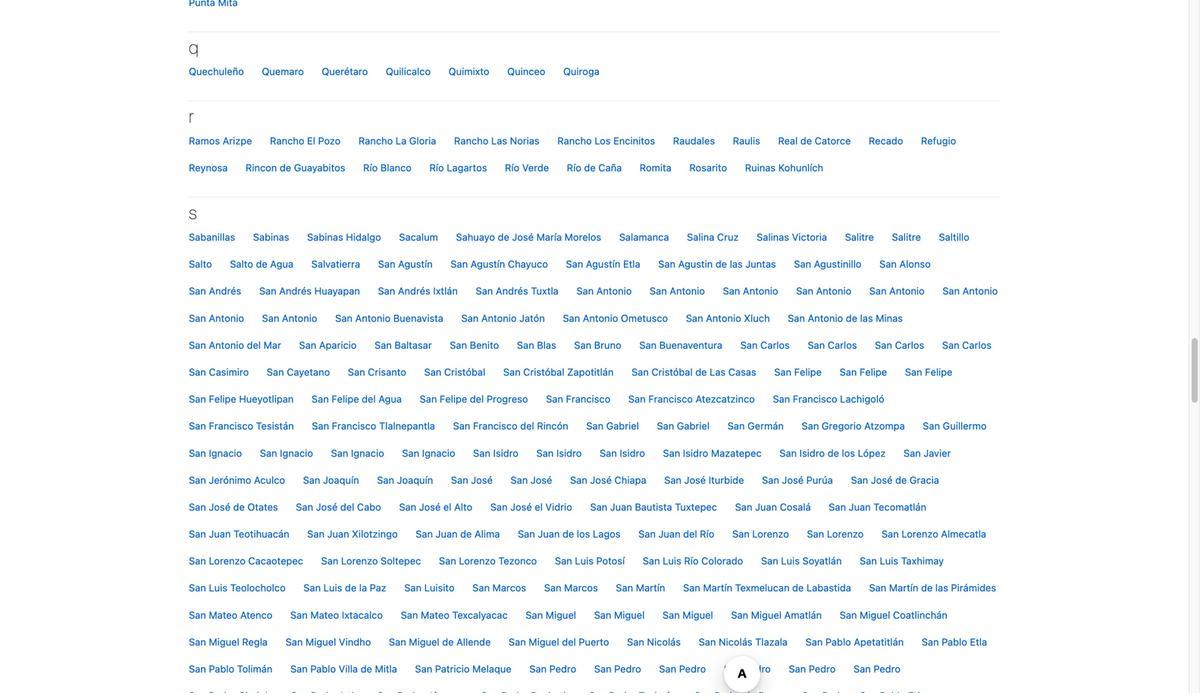 Task type: describe. For each thing, give the bounding box(es) containing it.
alonso
[[900, 258, 931, 270]]

martín for san martín texmelucan de labastida
[[703, 582, 733, 594]]

2 san felipe from the left
[[840, 366, 888, 378]]

san antonio link up mar in the left of the page
[[255, 305, 325, 332]]

raudales link
[[666, 127, 723, 154]]

el for vidrio
[[535, 501, 543, 513]]

san pablo apetatitlán link
[[798, 629, 912, 656]]

san nicolás
[[627, 636, 681, 648]]

miguel up san nicolás link
[[683, 609, 714, 621]]

1 san miguel from the left
[[526, 609, 576, 621]]

lorenzo for soltepec
[[341, 555, 378, 567]]

2 ignacio from the left
[[280, 447, 313, 459]]

sabanillas link
[[181, 224, 243, 251]]

6 pedro from the left
[[874, 663, 901, 675]]

3 carlos from the left
[[895, 339, 925, 351]]

quemaro link
[[254, 58, 312, 85]]

felipe down san casimiro link
[[209, 393, 236, 405]]

1 san isidro link from the left
[[466, 440, 526, 467]]

refugio link
[[914, 127, 964, 154]]

sabinas for sabinas
[[253, 231, 289, 243]]

del for río
[[683, 528, 698, 540]]

san antonio link up minas at the top right of page
[[862, 278, 933, 305]]

1 marcos from the left
[[493, 582, 527, 594]]

san luis río colorado
[[643, 555, 744, 567]]

sacalum
[[399, 231, 438, 243]]

río inside san luis río colorado link
[[684, 555, 699, 567]]

de right real at the top of page
[[801, 135, 812, 146]]

río verde
[[505, 162, 549, 173]]

salitre for first salitre link from the right
[[892, 231, 921, 243]]

los for lagos
[[577, 528, 590, 540]]

3 san carlos link from the left
[[868, 332, 932, 359]]

de right "agustin"
[[716, 258, 727, 270]]

raulis
[[733, 135, 761, 146]]

san antonio buenavista link
[[328, 305, 451, 332]]

de down gregorio
[[828, 447, 840, 459]]

etla for san agustín etla
[[623, 258, 641, 270]]

san antonio link down the san agustín etla
[[569, 278, 640, 305]]

san mateo ixtacalco link
[[283, 602, 391, 629]]

quinceo link
[[500, 58, 553, 85]]

de left caña at the top of the page
[[584, 162, 596, 173]]

josé for san josé de otates link
[[209, 501, 231, 513]]

real
[[778, 135, 798, 146]]

san antonio for san antonio "link" under "agustin"
[[650, 285, 705, 297]]

2 san isidro link from the left
[[529, 440, 590, 467]]

san francisco del rincón
[[453, 420, 569, 432]]

puerto
[[579, 636, 609, 648]]

1 carlos from the left
[[761, 339, 790, 351]]

de right the rincon
[[280, 162, 291, 173]]

luisito
[[424, 582, 455, 594]]

josé up san josé el vidrio
[[531, 474, 553, 486]]

antonio for san antonio "link" on top of mar in the left of the page
[[282, 312, 317, 324]]

san pedro for 4th san pedro link
[[724, 663, 771, 675]]

san juan de alima link
[[408, 521, 508, 548]]

3 san felipe from the left
[[905, 366, 953, 378]]

4 ignacio from the left
[[422, 447, 455, 459]]

rancho for rancho las norias
[[454, 135, 489, 146]]

antonio for san antonio jatón link
[[482, 312, 517, 324]]

san juan del río link
[[631, 521, 722, 548]]

4 san ignacio link from the left
[[395, 440, 463, 467]]

san antonio link down saltillo link
[[935, 278, 1006, 305]]

gabriel for second san gabriel link from right
[[607, 420, 639, 432]]

del for puerto
[[562, 636, 576, 648]]

sabinas for sabinas hidalgo
[[307, 231, 343, 243]]

josé up alto
[[471, 474, 493, 486]]

san javier
[[904, 447, 951, 459]]

san agustín link
[[371, 251, 440, 278]]

san andrés tuxtla
[[476, 285, 559, 297]]

2 joaquín from the left
[[397, 474, 433, 486]]

0 horizontal spatial agua
[[270, 258, 294, 270]]

lachigoló
[[840, 393, 885, 405]]

san joaquín for first san joaquín "link"
[[303, 474, 359, 486]]

miguel for vindho
[[306, 636, 336, 648]]

francisco for san francisco del rincón
[[473, 420, 518, 432]]

villa
[[339, 663, 358, 675]]

josé left maría on the top of the page
[[512, 231, 534, 243]]

de right villa
[[361, 663, 372, 675]]

2 san josé link from the left
[[503, 467, 560, 494]]

luis for río
[[663, 555, 682, 567]]

san miguel de allende link
[[381, 629, 499, 656]]

tlazala
[[756, 636, 788, 648]]

san antonio xluch link
[[679, 305, 778, 332]]

4 pedro from the left
[[744, 663, 771, 675]]

san pablo etla
[[922, 636, 988, 648]]

josé for san josé el vidrio link
[[511, 501, 532, 513]]

felipe up the lachigoló
[[860, 366, 888, 378]]

buenaventura
[[660, 339, 723, 351]]

de left minas at the top right of page
[[846, 312, 858, 324]]

6 san pedro link from the left
[[846, 656, 909, 683]]

1 san joaquín link from the left
[[296, 467, 367, 494]]

2 marcos from the left
[[564, 582, 598, 594]]

miguel for regla
[[209, 636, 239, 648]]

agustinillo
[[814, 258, 862, 270]]

texcalyacac
[[452, 609, 508, 621]]

san josé iturbide link
[[657, 467, 752, 494]]

salina
[[687, 231, 715, 243]]

2 san felipe link from the left
[[832, 359, 895, 386]]

2 san miguel from the left
[[594, 609, 645, 621]]

cristóbal for san cristóbal
[[444, 366, 486, 378]]

4 san pedro link from the left
[[717, 656, 779, 683]]

cristóbal for san cristóbal zapotitlán
[[524, 366, 565, 378]]

1 san carlos link from the left
[[733, 332, 798, 359]]

san mateo atenco link
[[181, 602, 280, 629]]

andrés for san andrés ixtlán
[[398, 285, 431, 297]]

5 san pedro link from the left
[[782, 656, 844, 683]]

juan for san juan tecomatlán
[[849, 501, 871, 513]]

san miguel de allende
[[389, 636, 491, 648]]

san antonio for san antonio "link" below saltillo link
[[943, 285, 998, 297]]

san pedro for 5th san pedro link from right
[[595, 663, 641, 675]]

francisco for san francisco tesistán
[[209, 420, 253, 432]]

lorenzo for cacaotepec
[[209, 555, 246, 567]]

tlalnepantla
[[379, 420, 435, 432]]

juan for san juan xilotzingo
[[327, 528, 349, 540]]

ruinas kohunlích
[[745, 162, 824, 173]]

san pedro for 5th san pedro link
[[789, 663, 836, 675]]

antonio for san antonio ometusco link
[[583, 312, 618, 324]]

del for rincón
[[520, 420, 535, 432]]

san antonio link down "agustin"
[[642, 278, 713, 305]]

san luis soyatlán link
[[754, 548, 850, 575]]

ruinas kohunlích link
[[738, 154, 831, 181]]

ixtlán
[[433, 285, 458, 297]]

felipe up san guillermo on the bottom right of the page
[[925, 366, 953, 378]]

antonio for san antonio "link" on top of xluch
[[743, 285, 779, 297]]

2 san josé from the left
[[511, 474, 553, 486]]

1 san gabriel link from the left
[[579, 413, 647, 440]]

san isidro de los lópez link
[[772, 440, 894, 467]]

rancho la gloria link
[[351, 127, 444, 154]]

san luis teolocholco
[[189, 582, 286, 594]]

salitre for second salitre link from right
[[845, 231, 875, 243]]

1 san ignacio link from the left
[[181, 440, 250, 467]]

1 vertical spatial las
[[710, 366, 726, 378]]

antonio for san antonio "link" under san andrés on the top left of the page
[[209, 312, 244, 324]]

1 san felipe from the left
[[775, 366, 822, 378]]

antonio for san antonio "link" below san agustinillo
[[817, 285, 852, 297]]

1 san marcos link from the left
[[465, 575, 534, 602]]

jatón
[[520, 312, 545, 324]]

san luis taxhimay
[[860, 555, 944, 567]]

san felipe hueyotlipan
[[189, 393, 294, 405]]

san felipe del progreso
[[420, 393, 528, 405]]

miguel for de
[[409, 636, 440, 648]]

de left gracia on the bottom of page
[[896, 474, 907, 486]]

rancho las norias link
[[447, 127, 547, 154]]

iturbide
[[709, 474, 744, 486]]

agustín for san agustín chayuco
[[471, 258, 505, 270]]

san jerónimo aculco link
[[181, 467, 293, 494]]

miguel down san martín link
[[614, 609, 645, 621]]

1 san pedro link from the left
[[522, 656, 584, 683]]

1 san lorenzo link from the left
[[725, 521, 797, 548]]

2 san lorenzo link from the left
[[800, 521, 872, 548]]

san luis río colorado link
[[635, 548, 751, 575]]

san baltasar link
[[367, 332, 440, 359]]

soltepec
[[381, 555, 421, 567]]

juan for san juan de alima
[[436, 528, 458, 540]]

nicolás for san nicolás
[[647, 636, 681, 648]]

juan for san juan bautista tuxtepec
[[610, 501, 632, 513]]

2 san isidro from the left
[[537, 447, 582, 459]]

juan for san juan del río
[[659, 528, 681, 540]]

quimixto link
[[441, 58, 497, 85]]

rancho for rancho el pozo
[[270, 135, 305, 146]]

2 san lorenzo from the left
[[807, 528, 864, 540]]

miguel for del
[[529, 636, 560, 648]]

lorenzo down san juan cosalá link
[[753, 528, 789, 540]]

xluch
[[744, 312, 770, 324]]

4 san ignacio from the left
[[402, 447, 455, 459]]

san luis taxhimay link
[[853, 548, 952, 575]]

1 san josé link from the left
[[444, 467, 500, 494]]

luis for potosí
[[575, 555, 594, 567]]

san antonio for san antonio "link" under san andrés on the top left of the page
[[189, 312, 244, 324]]

1 san miguel link from the left
[[518, 602, 584, 629]]

de left otates
[[233, 501, 245, 513]]

2 san joaquín link from the left
[[370, 467, 441, 494]]

colorado
[[702, 555, 744, 567]]

san francisco atezcatzinco link
[[621, 386, 763, 413]]

kohunlích
[[779, 162, 824, 173]]

1 pedro from the left
[[550, 663, 577, 675]]

2 pedro from the left
[[615, 663, 641, 675]]

miguel up san miguel del puerto
[[546, 609, 576, 621]]

san antonio link down san agustinillo
[[789, 278, 859, 305]]

recado link
[[862, 127, 911, 154]]

san juan tecomatlán
[[829, 501, 927, 513]]

del for agua
[[362, 393, 376, 405]]

cruz
[[717, 231, 739, 243]]

2 san miguel link from the left
[[587, 602, 653, 629]]

3 san isidro link from the left
[[592, 440, 653, 467]]

josé for the san josé purúa link
[[782, 474, 804, 486]]

san lorenzo cacaotepec
[[189, 555, 303, 567]]

pablo for tolimán
[[209, 663, 234, 675]]

de down "taxhimay" at the bottom right of page
[[922, 582, 933, 594]]

de down sabinas link
[[256, 258, 268, 270]]

huayapan
[[315, 285, 360, 297]]

san pablo villa de mitla link
[[283, 656, 405, 683]]

juntas
[[746, 258, 776, 270]]

lorenzo for almecatla
[[902, 528, 939, 540]]

3 san ignacio from the left
[[331, 447, 384, 459]]

4 isidro from the left
[[683, 447, 709, 459]]

raudales
[[673, 135, 715, 146]]

rincon
[[246, 162, 277, 173]]

antonio for 'san antonio buenavista' link
[[355, 312, 391, 324]]

andrés for san andrés huayapan
[[279, 285, 312, 297]]

san benito
[[450, 339, 499, 351]]

de down "vidrio"
[[563, 528, 574, 540]]

san agustin de las juntas
[[659, 258, 776, 270]]

san felipe del agua
[[312, 393, 402, 405]]

3 san miguel link from the left
[[655, 602, 721, 629]]

san gabriel for second san gabriel link from right
[[586, 420, 639, 432]]

josé for san josé de gracia link
[[871, 474, 893, 486]]

antonio for san antonio de las minas link at the top right of the page
[[808, 312, 844, 324]]

sabinas link
[[246, 224, 297, 251]]

mateo for ixtacalco
[[310, 609, 339, 621]]

san andrés link
[[181, 278, 249, 305]]

buenavista
[[393, 312, 444, 324]]

san blas link
[[510, 332, 564, 359]]

de up san agustín chayuco
[[498, 231, 510, 243]]

la
[[359, 582, 367, 594]]

maría
[[537, 231, 562, 243]]

sabanillas
[[189, 231, 235, 243]]

lorenzo up soyatlán
[[827, 528, 864, 540]]

lorenzo for tezonco
[[459, 555, 496, 567]]

1 san isidro from the left
[[473, 447, 519, 459]]

3 san felipe link from the left
[[898, 359, 961, 386]]

blas
[[537, 339, 557, 351]]

felipe up san francisco tlalnepantla at left bottom
[[332, 393, 359, 405]]

san luis potosí
[[555, 555, 625, 567]]

quimixto
[[449, 66, 490, 77]]

baltasar
[[395, 339, 432, 351]]

2 san gabriel link from the left
[[650, 413, 718, 440]]

de down san luis soyatlán link at bottom
[[793, 582, 804, 594]]

san antonio del mar
[[189, 339, 281, 351]]

san juan de los lagos
[[518, 528, 621, 540]]

san isidro de los lópez
[[780, 447, 886, 459]]

hueyotlipan
[[239, 393, 294, 405]]

luis for taxhimay
[[880, 555, 899, 567]]

1 ignacio from the left
[[209, 447, 242, 459]]

san antonio for san antonio "link" on top of mar in the left of the page
[[262, 312, 317, 324]]

río blanco
[[363, 162, 412, 173]]

1 horizontal spatial agua
[[379, 393, 402, 405]]

san josé del cabo link
[[288, 494, 389, 521]]

de left la
[[345, 582, 357, 594]]

ruinas
[[745, 162, 776, 173]]

san pedro for first san pedro link from right
[[854, 663, 901, 675]]

bruno
[[594, 339, 622, 351]]

1 isidro from the left
[[493, 447, 519, 459]]



Task type: vqa. For each thing, say whether or not it's contained in the screenshot.
'reef'
no



Task type: locate. For each thing, give the bounding box(es) containing it.
1 gabriel from the left
[[607, 420, 639, 432]]

andrés inside san andrés link
[[209, 285, 241, 297]]

1 andrés from the left
[[209, 285, 241, 297]]

2 horizontal spatial san miguel link
[[655, 602, 721, 629]]

salinas victoria
[[757, 231, 828, 243]]

0 horizontal spatial agustín
[[398, 258, 433, 270]]

juan for san juan teotihuacán
[[209, 528, 231, 540]]

san miguel link
[[518, 602, 584, 629], [587, 602, 653, 629], [655, 602, 721, 629]]

josé for san josé el alto "link"
[[419, 501, 441, 513]]

de left alima
[[461, 528, 472, 540]]

san germán link
[[720, 413, 792, 440]]

josé
[[512, 231, 534, 243], [471, 474, 493, 486], [531, 474, 553, 486], [590, 474, 612, 486], [685, 474, 706, 486], [782, 474, 804, 486], [871, 474, 893, 486], [209, 501, 231, 513], [316, 501, 338, 513], [419, 501, 441, 513], [511, 501, 532, 513]]

sacalum link
[[392, 224, 446, 251]]

río inside san juan del río link
[[700, 528, 715, 540]]

san inside 'link'
[[503, 366, 521, 378]]

2 horizontal spatial las
[[936, 582, 949, 594]]

0 vertical spatial los
[[842, 447, 856, 459]]

josé for san josé del cabo link in the bottom of the page
[[316, 501, 338, 513]]

mateo for atenco
[[209, 609, 238, 621]]

san josé el vidrio
[[491, 501, 573, 513]]

cacaotepec
[[248, 555, 303, 567]]

pirámides
[[952, 582, 997, 594]]

1 horizontal spatial las
[[710, 366, 726, 378]]

agustin
[[679, 258, 713, 270]]

rancho inside rancho la gloria link
[[359, 135, 393, 146]]

francisco for san francisco lachigoló
[[793, 393, 838, 405]]

1 vertical spatial agua
[[379, 393, 402, 405]]

francisco for san francisco atezcatzinco
[[649, 393, 693, 405]]

del up the san luis río colorado
[[683, 528, 698, 540]]

san ignacio link down tesistán
[[252, 440, 321, 467]]

san isidro link up chiapa
[[592, 440, 653, 467]]

francisco down san felipe del agua link
[[332, 420, 377, 432]]

san antonio de las minas link
[[781, 305, 911, 332]]

2 horizontal spatial martín
[[890, 582, 919, 594]]

agustín for san agustín etla
[[586, 258, 621, 270]]

3 mateo from the left
[[421, 609, 450, 621]]

juan for san juan de los lagos
[[538, 528, 560, 540]]

san nicolás tlazala link
[[691, 629, 796, 656]]

2 san pedro link from the left
[[587, 656, 649, 683]]

san antonio for san antonio "link" below san agustinillo
[[797, 285, 852, 297]]

san antonio for san antonio "link" under the san agustín etla
[[577, 285, 632, 297]]

san francisco del rincón link
[[446, 413, 576, 440]]

felipe down san cristóbal link
[[440, 393, 467, 405]]

juan down san juan bautista tuxtepec link
[[659, 528, 681, 540]]

1 salitre link from the left
[[838, 224, 882, 251]]

0 horizontal spatial san felipe link
[[767, 359, 830, 386]]

germán
[[748, 420, 784, 432]]

juan left tecomatlán
[[849, 501, 871, 513]]

río inside río de caña link
[[567, 162, 582, 173]]

2 martín from the left
[[703, 582, 733, 594]]

0 horizontal spatial san lorenzo link
[[725, 521, 797, 548]]

san martín de las pirámides
[[870, 582, 997, 594]]

0 horizontal spatial joaquín
[[323, 474, 359, 486]]

4 san carlos link from the left
[[935, 332, 1000, 359]]

mateo for texcalyacac
[[421, 609, 450, 621]]

aparicio
[[319, 339, 357, 351]]

san antonio link up xluch
[[716, 278, 786, 305]]

chiapa
[[615, 474, 647, 486]]

0 horizontal spatial san gabriel link
[[579, 413, 647, 440]]

ramos
[[189, 135, 220, 146]]

antonio up san antonio ometusco
[[597, 285, 632, 297]]

1 cristóbal from the left
[[444, 366, 486, 378]]

san pedro link down puerto
[[587, 656, 649, 683]]

agua down crisanto at the bottom of the page
[[379, 393, 402, 405]]

luis for teolocholco
[[209, 582, 228, 594]]

san pablo apetatitlán
[[806, 636, 904, 648]]

real de catorce link
[[771, 127, 859, 154]]

san antonio link down san andrés on the top left of the page
[[181, 305, 252, 332]]

3 san carlos from the left
[[875, 339, 925, 351]]

francisco up gregorio
[[793, 393, 838, 405]]

1 horizontal spatial san marcos link
[[537, 575, 606, 602]]

andrés for san andrés
[[209, 285, 241, 297]]

0 horizontal spatial mateo
[[209, 609, 238, 621]]

0 horizontal spatial las
[[730, 258, 743, 270]]

josé left alto
[[419, 501, 441, 513]]

1 horizontal spatial nicolás
[[719, 636, 753, 648]]

0 horizontal spatial san marcos
[[473, 582, 527, 594]]

3 rancho from the left
[[454, 135, 489, 146]]

marcos down the "tezonco"
[[493, 582, 527, 594]]

labastida
[[807, 582, 852, 594]]

salitre up agustinillo
[[845, 231, 875, 243]]

blanco
[[381, 162, 412, 173]]

salto down sabanillas link
[[189, 258, 212, 270]]

agustín for san agustín
[[398, 258, 433, 270]]

ignacio down tesistán
[[280, 447, 313, 459]]

salto for salto de agua
[[230, 258, 253, 270]]

san felipe up san francisco lachigoló at the bottom right of page
[[775, 366, 822, 378]]

1 horizontal spatial san gabriel
[[657, 420, 710, 432]]

2 horizontal spatial san felipe
[[905, 366, 953, 378]]

san juan xilotzingo link
[[300, 521, 405, 548]]

0 horizontal spatial san joaquín link
[[296, 467, 367, 494]]

1 horizontal spatial san joaquín
[[377, 474, 433, 486]]

3 san isidro from the left
[[600, 447, 645, 459]]

3 cristóbal from the left
[[652, 366, 693, 378]]

san miguel amatlán link
[[724, 602, 830, 629]]

san antonio down "agustin"
[[650, 285, 705, 297]]

rancho los encinitos link
[[550, 127, 663, 154]]

2 san marcos link from the left
[[537, 575, 606, 602]]

sabinas hidalgo
[[307, 231, 381, 243]]

san casimiro
[[189, 366, 249, 378]]

san lorenzo link down san juan cosalá
[[725, 521, 797, 548]]

0 horizontal spatial san miguel
[[526, 609, 576, 621]]

felipe up san francisco lachigoló at the bottom right of page
[[795, 366, 822, 378]]

2 isidro from the left
[[557, 447, 582, 459]]

joaquín up the san josé el alto
[[397, 474, 433, 486]]

5 isidro from the left
[[800, 447, 825, 459]]

san marcos down san lorenzo tezonco link
[[473, 582, 527, 594]]

3 andrés from the left
[[398, 285, 431, 297]]

2 carlos from the left
[[828, 339, 857, 351]]

san isidro link
[[466, 440, 526, 467], [529, 440, 590, 467], [592, 440, 653, 467]]

san inside 'link'
[[389, 636, 406, 648]]

francisco for san francisco tlalnepantla
[[332, 420, 377, 432]]

san isidro down san francisco del rincón link
[[473, 447, 519, 459]]

1 vertical spatial los
[[577, 528, 590, 540]]

3 san ignacio link from the left
[[324, 440, 392, 467]]

san josé de gracia link
[[844, 467, 947, 494]]

rancho for rancho la gloria
[[359, 135, 393, 146]]

4 rancho from the left
[[558, 135, 592, 146]]

2 san carlos link from the left
[[800, 332, 865, 359]]

2 mateo from the left
[[310, 609, 339, 621]]

1 horizontal spatial san joaquín link
[[370, 467, 441, 494]]

victoria
[[792, 231, 828, 243]]

salinas
[[757, 231, 790, 243]]

1 horizontal spatial salto
[[230, 258, 253, 270]]

san pedro for first san pedro link from the left
[[530, 663, 577, 675]]

0 horizontal spatial nicolás
[[647, 636, 681, 648]]

2 salitre from the left
[[892, 231, 921, 243]]

2 salto from the left
[[230, 258, 253, 270]]

1 rancho from the left
[[270, 135, 305, 146]]

4 andrés from the left
[[496, 285, 529, 297]]

teolocholco
[[230, 582, 286, 594]]

del left puerto
[[562, 636, 576, 648]]

río inside río blanco 'link'
[[363, 162, 378, 173]]

san isidro down rincón
[[537, 447, 582, 459]]

río down san juan del río link
[[684, 555, 699, 567]]

sabinas up the salvatierra
[[307, 231, 343, 243]]

0 vertical spatial las
[[730, 258, 743, 270]]

1 horizontal spatial salitre link
[[885, 224, 929, 251]]

etla down "salamanca" link
[[623, 258, 641, 270]]

mateo up san miguel regla
[[209, 609, 238, 621]]

del up san francisco tlalnepantla at left bottom
[[362, 393, 376, 405]]

1 mateo from the left
[[209, 609, 238, 621]]

1 horizontal spatial san miguel
[[594, 609, 645, 621]]

quilicalco link
[[378, 58, 438, 85]]

2 horizontal spatial agustín
[[586, 258, 621, 270]]

1 salto from the left
[[189, 258, 212, 270]]

la
[[396, 135, 407, 146]]

josé for san josé chiapa link
[[590, 474, 612, 486]]

3 san miguel from the left
[[663, 609, 714, 621]]

san luis teolocholco link
[[181, 575, 293, 602]]

luis for soyatlán
[[781, 555, 800, 567]]

0 horizontal spatial marcos
[[493, 582, 527, 594]]

río for río verde
[[505, 162, 520, 173]]

1 san carlos from the left
[[741, 339, 790, 351]]

luis up san mateo ixtacalco
[[324, 582, 342, 594]]

1 horizontal spatial san josé link
[[503, 467, 560, 494]]

las for juntas
[[730, 258, 743, 270]]

pablo for etla
[[942, 636, 968, 648]]

san marcos down san luis potosí link
[[544, 582, 598, 594]]

pablo for villa
[[311, 663, 336, 675]]

2 agustín from the left
[[471, 258, 505, 270]]

san andrés
[[189, 285, 241, 297]]

san josé el alto link
[[392, 494, 480, 521]]

1 san joaquín from the left
[[303, 474, 359, 486]]

san gabriel link down san francisco atezcatzinco
[[650, 413, 718, 440]]

1 horizontal spatial el
[[535, 501, 543, 513]]

s
[[189, 202, 197, 223]]

de up san francisco atezcatzinco
[[696, 366, 707, 378]]

josé for san josé iturbide link
[[685, 474, 706, 486]]

2 horizontal spatial san isidro
[[600, 447, 645, 459]]

ometusco
[[621, 312, 668, 324]]

lorenzo inside "link"
[[902, 528, 939, 540]]

san andrés huayapan
[[259, 285, 360, 297]]

etla for san pablo etla
[[970, 636, 988, 648]]

1 san felipe link from the left
[[767, 359, 830, 386]]

salina cruz link
[[680, 224, 747, 251]]

san antonio down san agustinillo link
[[797, 285, 852, 297]]

1 horizontal spatial los
[[842, 447, 856, 459]]

3 isidro from the left
[[620, 447, 645, 459]]

andrés inside san andrés huayapan link
[[279, 285, 312, 297]]

san miguel link up san miguel del puerto
[[518, 602, 584, 629]]

río inside río lagartos link
[[430, 162, 444, 173]]

pablo inside san pablo villa de mitla link
[[311, 663, 336, 675]]

0 horizontal spatial san miguel link
[[518, 602, 584, 629]]

1 san lorenzo from the left
[[733, 528, 789, 540]]

san antonio down san andrés link
[[189, 312, 244, 324]]

rancho el pozo link
[[263, 127, 348, 154]]

arizpe
[[223, 135, 252, 146]]

1 horizontal spatial cristóbal
[[524, 366, 565, 378]]

gabriel down san francisco atezcatzinco link
[[677, 420, 710, 432]]

1 horizontal spatial san isidro
[[537, 447, 582, 459]]

miguel down san mateo ixtacalco link
[[306, 636, 336, 648]]

4 carlos from the left
[[963, 339, 992, 351]]

juan down san josé del cabo link in the bottom of the page
[[327, 528, 349, 540]]

san juan del río
[[639, 528, 715, 540]]

josé left purúa at the right bottom
[[782, 474, 804, 486]]

0 horizontal spatial salitre link
[[838, 224, 882, 251]]

san joaquín link
[[296, 467, 367, 494], [370, 467, 441, 494]]

3 pedro from the left
[[679, 663, 706, 675]]

pablo left apetatitlán
[[826, 636, 852, 648]]

río for río blanco
[[363, 162, 378, 173]]

1 el from the left
[[444, 501, 452, 513]]

rancho inside "rancho las norias" link
[[454, 135, 489, 146]]

pablo inside san pablo apetatitlán link
[[826, 636, 852, 648]]

1 vertical spatial etla
[[970, 636, 988, 648]]

san martín
[[616, 582, 666, 594]]

río inside río verde link
[[505, 162, 520, 173]]

0 horizontal spatial los
[[577, 528, 590, 540]]

antonio for san antonio "link" under the san agustín etla
[[597, 285, 632, 297]]

mazatepec
[[711, 447, 762, 459]]

martín down san luis río colorado link
[[636, 582, 666, 594]]

0 vertical spatial agua
[[270, 258, 294, 270]]

andrés inside san andrés tuxtla link
[[496, 285, 529, 297]]

andrés inside san andrés ixtlán link
[[398, 285, 431, 297]]

el inside "link"
[[444, 501, 452, 513]]

san ignacio down san francisco tlalnepantla link
[[331, 447, 384, 459]]

1 san josé from the left
[[451, 474, 493, 486]]

san antonio down saltillo link
[[943, 285, 998, 297]]

martín for san martín
[[636, 582, 666, 594]]

san blas
[[517, 339, 557, 351]]

san bruno link
[[567, 332, 629, 359]]

josé inside "link"
[[419, 501, 441, 513]]

juan for san juan cosalá
[[755, 501, 777, 513]]

san josé purúa link
[[755, 467, 841, 494]]

2 vertical spatial las
[[936, 582, 949, 594]]

0 horizontal spatial san felipe
[[775, 366, 822, 378]]

agua down sabinas link
[[270, 258, 294, 270]]

1 horizontal spatial san isidro link
[[529, 440, 590, 467]]

san felipe link up san guillermo on the bottom right of the page
[[898, 359, 961, 386]]

san miguel link up san nicolás
[[655, 602, 721, 629]]

agustín inside san agustín link
[[398, 258, 433, 270]]

el for alto
[[444, 501, 452, 513]]

1 san ignacio from the left
[[189, 447, 242, 459]]

0 vertical spatial las
[[491, 135, 507, 146]]

las left norias
[[491, 135, 507, 146]]

1 horizontal spatial las
[[861, 312, 873, 324]]

las inside "link"
[[730, 258, 743, 270]]

san isidro mazatepec link
[[656, 440, 770, 467]]

3 san pedro from the left
[[659, 663, 706, 675]]

antonio for 'san antonio del mar' link
[[209, 339, 244, 351]]

salitre up san alonso
[[892, 231, 921, 243]]

rancho las norias
[[454, 135, 540, 146]]

0 horizontal spatial san isidro
[[473, 447, 519, 459]]

san mateo texcalyacac
[[401, 609, 508, 621]]

1 horizontal spatial gabriel
[[677, 420, 710, 432]]

reynosa link
[[181, 154, 235, 181]]

mateo up san miguel vindho
[[310, 609, 339, 621]]

del for progreso
[[470, 393, 484, 405]]

gabriel for second san gabriel link from the left
[[677, 420, 710, 432]]

antonio up san antonio del mar
[[209, 312, 244, 324]]

1 horizontal spatial etla
[[970, 636, 988, 648]]

antonio up casimiro at the bottom of page
[[209, 339, 244, 351]]

hidalgo
[[346, 231, 381, 243]]

nicolás
[[647, 636, 681, 648], [719, 636, 753, 648]]

0 horizontal spatial san joaquín
[[303, 474, 359, 486]]

2 san pedro from the left
[[595, 663, 641, 675]]

martín down colorado
[[703, 582, 733, 594]]

1 horizontal spatial san felipe link
[[832, 359, 895, 386]]

san marcos link
[[465, 575, 534, 602], [537, 575, 606, 602]]

2 horizontal spatial san felipe link
[[898, 359, 961, 386]]

2 san marcos from the left
[[544, 582, 598, 594]]

antonio for san antonio "link" over minas at the top right of page
[[890, 285, 925, 297]]

de inside 'link'
[[442, 636, 454, 648]]

0 horizontal spatial salto
[[189, 258, 212, 270]]

5 pedro from the left
[[809, 663, 836, 675]]

zapotitlán
[[567, 366, 614, 378]]

0 horizontal spatial el
[[444, 501, 452, 513]]

0 vertical spatial etla
[[623, 258, 641, 270]]

san alonso link
[[872, 251, 939, 278]]

ramos arizpe link
[[181, 127, 260, 154]]

miguel inside 'link'
[[409, 636, 440, 648]]

luis for de
[[324, 582, 342, 594]]

san josé del cabo
[[296, 501, 381, 513]]

0 horizontal spatial etla
[[623, 258, 641, 270]]

ramos arizpe
[[189, 135, 252, 146]]

0 horizontal spatial sabinas
[[253, 231, 289, 243]]

del left "cabo"
[[340, 501, 355, 513]]

salto de agua
[[230, 258, 294, 270]]

salto for salto
[[189, 258, 212, 270]]

antonio for san antonio "link" under "agustin"
[[670, 285, 705, 297]]

río blanco link
[[356, 154, 419, 181]]

andrés for san andrés tuxtla
[[496, 285, 529, 297]]

romita
[[640, 162, 672, 173]]

cristóbal down san benito link
[[444, 366, 486, 378]]

1 horizontal spatial joaquín
[[397, 474, 433, 486]]

francisco for san francisco
[[566, 393, 611, 405]]

lorenzo up "taxhimay" at the bottom right of page
[[902, 528, 939, 540]]

san gabriel for second san gabriel link from the left
[[657, 420, 710, 432]]

1 san marcos from the left
[[473, 582, 527, 594]]

martín for san martín de las pirámides
[[890, 582, 919, 594]]

1 agustín from the left
[[398, 258, 433, 270]]

2 horizontal spatial cristóbal
[[652, 366, 693, 378]]

1 horizontal spatial san josé
[[511, 474, 553, 486]]

6 san pedro from the left
[[854, 663, 901, 675]]

2 andrés from the left
[[279, 285, 312, 297]]

marcos down san luis potosí link
[[564, 582, 598, 594]]

antonio down "agustin"
[[670, 285, 705, 297]]

1 horizontal spatial sabinas
[[307, 231, 343, 243]]

tolimán
[[237, 663, 273, 675]]

gabriel
[[607, 420, 639, 432], [677, 420, 710, 432]]

otates
[[248, 501, 278, 513]]

1 horizontal spatial san felipe
[[840, 366, 888, 378]]

del for mar
[[247, 339, 261, 351]]

caña
[[599, 162, 622, 173]]

san felipe del progreso link
[[412, 386, 536, 413]]

pablo left villa
[[311, 663, 336, 675]]

0 horizontal spatial salitre
[[845, 231, 875, 243]]

rancho inside rancho el pozo 'link'
[[270, 135, 305, 146]]

andrés down 'salto' link on the left of page
[[209, 285, 241, 297]]

agustín inside san agustín chayuco link
[[471, 258, 505, 270]]

las for minas
[[861, 312, 873, 324]]

0 horizontal spatial las
[[491, 135, 507, 146]]

san pedro for third san pedro link
[[659, 663, 706, 675]]

san antonio for san antonio "link" over minas at the top right of page
[[870, 285, 925, 297]]

0 horizontal spatial san isidro link
[[466, 440, 526, 467]]

2 horizontal spatial san miguel
[[663, 609, 714, 621]]

3 martín from the left
[[890, 582, 919, 594]]

san nicolás tlazala
[[699, 636, 788, 648]]

2 horizontal spatial mateo
[[421, 609, 450, 621]]

san antonio for san antonio "link" on top of xluch
[[723, 285, 779, 297]]

isidro up san josé iturbide
[[683, 447, 709, 459]]

san miguel up san nicolás
[[663, 609, 714, 621]]

0 horizontal spatial san gabriel
[[586, 420, 639, 432]]

san lorenzo
[[733, 528, 789, 540], [807, 528, 864, 540]]

1 horizontal spatial salitre
[[892, 231, 921, 243]]

tuxtla
[[531, 285, 559, 297]]

0 horizontal spatial martín
[[636, 582, 666, 594]]

san miguel down san martín link
[[594, 609, 645, 621]]

antonio down san agustinillo link
[[808, 312, 844, 324]]

san luisito
[[404, 582, 455, 594]]

san isidro up chiapa
[[600, 447, 645, 459]]

san nicolás link
[[620, 629, 689, 656]]

2 rancho from the left
[[359, 135, 393, 146]]

juan left cosalá at the right of page
[[755, 501, 777, 513]]

0 horizontal spatial san marcos link
[[465, 575, 534, 602]]

las left "pirámides"
[[936, 582, 949, 594]]

etla down "pirámides"
[[970, 636, 988, 648]]

san luis soyatlán
[[761, 555, 842, 567]]

josé up the san juan xilotzingo
[[316, 501, 338, 513]]

1 san pedro from the left
[[530, 663, 577, 675]]

san lorenzo soltepec
[[321, 555, 421, 567]]

san juan de alima
[[416, 528, 500, 540]]

0 horizontal spatial gabriel
[[607, 420, 639, 432]]

saltillo
[[939, 231, 970, 243]]

2 san joaquín from the left
[[377, 474, 433, 486]]

rancho left la
[[359, 135, 393, 146]]

antonio down saltillo link
[[963, 285, 998, 297]]

cristóbal inside 'link'
[[524, 366, 565, 378]]

2 nicolás from the left
[[719, 636, 753, 648]]

3 agustín from the left
[[586, 258, 621, 270]]

san joaquín up the san josé el alto
[[377, 474, 433, 486]]

1 salitre from the left
[[845, 231, 875, 243]]

lorenzo up la
[[341, 555, 378, 567]]

3 ignacio from the left
[[351, 447, 384, 459]]

san pedro link down apetatitlán
[[846, 656, 909, 683]]

isidro down rincón
[[557, 447, 582, 459]]

amatlán
[[785, 609, 822, 621]]

1 horizontal spatial marcos
[[564, 582, 598, 594]]

3 san pedro link from the left
[[652, 656, 714, 683]]

2 san ignacio from the left
[[260, 447, 313, 459]]

tezonco
[[499, 555, 537, 567]]

1 horizontal spatial agustín
[[471, 258, 505, 270]]

atezcatzinco
[[696, 393, 755, 405]]

san lorenzo up soyatlán
[[807, 528, 864, 540]]

catorce
[[815, 135, 851, 146]]

2 horizontal spatial san isidro link
[[592, 440, 653, 467]]

4 san carlos from the left
[[943, 339, 992, 351]]

5 san pedro from the left
[[789, 663, 836, 675]]

andrés left huayapan on the top left of the page
[[279, 285, 312, 297]]

san pedro link down san nicolás
[[652, 656, 714, 683]]

lorenzo up san luis teolocholco
[[209, 555, 246, 567]]

0 horizontal spatial san josé link
[[444, 467, 500, 494]]

del for cabo
[[340, 501, 355, 513]]

río left lagartos
[[430, 162, 444, 173]]

1 nicolás from the left
[[647, 636, 681, 648]]

antonio down agustinillo
[[817, 285, 852, 297]]

1 horizontal spatial san miguel link
[[587, 602, 653, 629]]

2 cristóbal from the left
[[524, 366, 565, 378]]

1 joaquín from the left
[[323, 474, 359, 486]]

pablo inside san pablo tolimán link
[[209, 663, 234, 675]]

2 san ignacio link from the left
[[252, 440, 321, 467]]

1 horizontal spatial san lorenzo link
[[800, 521, 872, 548]]

agustín inside san agustín etla link
[[586, 258, 621, 270]]

san antonio
[[577, 285, 632, 297], [650, 285, 705, 297], [723, 285, 779, 297], [797, 285, 852, 297], [870, 285, 925, 297], [943, 285, 998, 297], [189, 312, 244, 324], [262, 312, 317, 324]]

rancho for rancho los encinitos
[[558, 135, 592, 146]]

2 san carlos from the left
[[808, 339, 857, 351]]

0 horizontal spatial cristóbal
[[444, 366, 486, 378]]

recado
[[869, 135, 904, 146]]

san josé link
[[444, 467, 500, 494], [503, 467, 560, 494]]

rancho inside rancho los encinitos link
[[558, 135, 592, 146]]

1 horizontal spatial san marcos
[[544, 582, 598, 594]]

san felipe link up san francisco lachigoló at the bottom right of page
[[767, 359, 830, 386]]

alima
[[475, 528, 500, 540]]

san antonio down san agustín etla link
[[577, 285, 632, 297]]

2 salitre link from the left
[[885, 224, 929, 251]]

0 horizontal spatial san lorenzo
[[733, 528, 789, 540]]

1 vertical spatial las
[[861, 312, 873, 324]]

el left "vidrio"
[[535, 501, 543, 513]]

0 horizontal spatial san josé
[[451, 474, 493, 486]]

1 horizontal spatial martín
[[703, 582, 733, 594]]

pablo inside san pablo etla link
[[942, 636, 968, 648]]

pablo for apetatitlán
[[826, 636, 852, 648]]

1 horizontal spatial mateo
[[310, 609, 339, 621]]

miguel down san martín texmelucan de labastida link
[[751, 609, 782, 621]]

mateo down luisito
[[421, 609, 450, 621]]

1 horizontal spatial san gabriel link
[[650, 413, 718, 440]]

2 san gabriel from the left
[[657, 420, 710, 432]]

1 horizontal spatial san lorenzo
[[807, 528, 864, 540]]

san miguel up san miguel del puerto
[[526, 609, 576, 621]]

gloria
[[409, 135, 436, 146]]

1 san gabriel from the left
[[586, 420, 639, 432]]

antonio down juntas
[[743, 285, 779, 297]]



